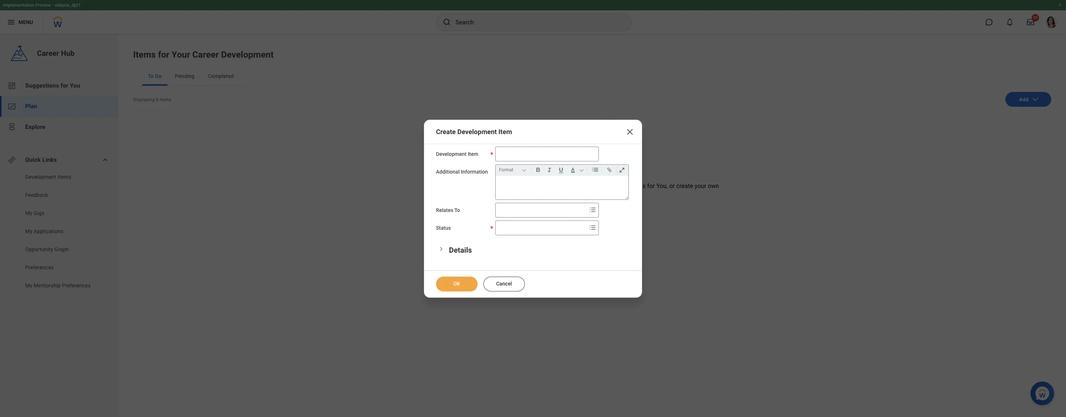 Task type: describe. For each thing, give the bounding box(es) containing it.
-
[[52, 3, 54, 8]]

feedback link
[[24, 192, 100, 199]]

implementation preview -   adeptai_dpt1 banner
[[0, 0, 1066, 34]]

format button
[[498, 166, 530, 174]]

pending button
[[169, 67, 200, 86]]

feedback
[[25, 192, 48, 198]]

hub
[[61, 49, 74, 58]]

do
[[155, 73, 162, 79]]

ok button
[[436, 277, 477, 292]]

to
[[506, 183, 511, 190]]

from
[[598, 183, 611, 190]]

development items link
[[24, 173, 100, 181]]

add
[[513, 183, 523, 190]]

or
[[669, 183, 675, 190]]

graph
[[55, 247, 69, 253]]

career hub
[[37, 49, 74, 58]]

preferences link
[[24, 264, 100, 271]]

my for my mentorship preferences
[[25, 283, 32, 289]]

completed button
[[202, 67, 240, 86]]

Status field
[[496, 221, 587, 235]]

x image
[[626, 127, 634, 136]]

implementation
[[3, 3, 34, 8]]

development up completed button
[[221, 50, 274, 60]]

create development item dialog
[[424, 120, 642, 298]]

my gigs
[[25, 210, 44, 216]]

format
[[499, 167, 513, 173]]

to do
[[148, 73, 162, 79]]

1 horizontal spatial career
[[192, 50, 219, 60]]

list containing development items
[[0, 173, 118, 291]]

bulleted list image
[[590, 166, 600, 174]]

preview
[[35, 3, 51, 8]]

development
[[525, 183, 559, 190]]

1 horizontal spatial suggestions
[[612, 183, 646, 190]]

development up the additional
[[436, 151, 466, 157]]

to inside button
[[148, 73, 154, 79]]

format group
[[498, 165, 630, 176]]

list containing suggestions for you
[[0, 75, 118, 138]]

to do button
[[142, 67, 168, 86]]

displaying 0 items
[[133, 97, 171, 102]]

use
[[465, 183, 475, 190]]

your
[[695, 183, 706, 190]]

Development Item text field
[[495, 147, 599, 161]]

development items
[[25, 174, 71, 180]]

opportunity
[[25, 247, 53, 253]]

create
[[676, 183, 693, 190]]

to inside create development item dialog
[[454, 207, 460, 213]]

my mentorship preferences
[[25, 283, 91, 289]]

prompts image
[[588, 205, 597, 214]]

search image
[[442, 18, 451, 27]]

dashboard image
[[7, 81, 16, 90]]

relates to
[[436, 207, 460, 213]]

development item
[[436, 151, 478, 157]]

details
[[449, 246, 472, 255]]

this
[[477, 183, 487, 190]]

your
[[172, 50, 190, 60]]

tab list containing to do
[[133, 67, 1051, 86]]

cancel
[[496, 281, 512, 287]]

opportunities
[[561, 183, 597, 190]]

for for you
[[61, 82, 68, 89]]

additional information
[[436, 169, 488, 175]]

development up the development item
[[457, 128, 497, 136]]

plan link
[[0, 96, 118, 117]]

bold image
[[533, 166, 543, 174]]

information
[[461, 169, 488, 175]]

opportunity graph link
[[24, 246, 100, 253]]

details button
[[449, 246, 472, 255]]

displaying
[[133, 97, 155, 102]]

use this space to add development opportunities from suggestions for you, or create your own
[[465, 183, 719, 190]]

my mentorship preferences link
[[24, 282, 100, 290]]

inbox large image
[[1027, 18, 1034, 26]]

maximize image
[[617, 166, 627, 174]]



Task type: vqa. For each thing, say whether or not it's contained in the screenshot.
TOOLBAR
no



Task type: locate. For each thing, give the bounding box(es) containing it.
0 horizontal spatial to
[[148, 73, 154, 79]]

onboarding home image
[[7, 102, 16, 111]]

2 vertical spatial my
[[25, 283, 32, 289]]

my for my applications
[[25, 229, 32, 235]]

1 horizontal spatial preferences
[[62, 283, 91, 289]]

applications
[[34, 229, 63, 235]]

item
[[498, 128, 512, 136], [468, 151, 478, 157]]

career
[[37, 49, 59, 58], [192, 50, 219, 60]]

you,
[[656, 183, 668, 190]]

preferences
[[25, 265, 54, 271], [62, 283, 91, 289]]

0 vertical spatial suggestions
[[25, 82, 59, 89]]

0 vertical spatial item
[[498, 128, 512, 136]]

to left do
[[148, 73, 154, 79]]

Relates To field
[[496, 204, 587, 217]]

my applications
[[25, 229, 63, 235]]

suggestions up the plan at the left top of page
[[25, 82, 59, 89]]

1 horizontal spatial items
[[133, 50, 156, 60]]

my down my gigs at the bottom left of page
[[25, 229, 32, 235]]

pending
[[175, 73, 195, 79]]

notifications large image
[[1006, 18, 1013, 26]]

my for my gigs
[[25, 210, 32, 216]]

1 vertical spatial suggestions
[[612, 183, 646, 190]]

for left 'you,'
[[647, 183, 655, 190]]

my left the 'gigs'
[[25, 210, 32, 216]]

1 vertical spatial preferences
[[62, 283, 91, 289]]

1 my from the top
[[25, 210, 32, 216]]

0 vertical spatial my
[[25, 210, 32, 216]]

for left you
[[61, 82, 68, 89]]

items
[[160, 97, 171, 102]]

explore
[[25, 124, 45, 131]]

to
[[148, 73, 154, 79], [454, 207, 460, 213]]

suggestions down "maximize" icon
[[612, 183, 646, 190]]

for left the your
[[158, 50, 169, 60]]

2 vertical spatial for
[[647, 183, 655, 190]]

prompts image
[[588, 223, 597, 232]]

italic image
[[545, 166, 555, 174]]

space
[[488, 183, 505, 190]]

my
[[25, 210, 32, 216], [25, 229, 32, 235], [25, 283, 32, 289]]

link image
[[605, 166, 615, 174]]

items up feedback link
[[58, 174, 71, 180]]

2 my from the top
[[25, 229, 32, 235]]

0 vertical spatial for
[[158, 50, 169, 60]]

items for your career development
[[133, 50, 274, 60]]

career left hub
[[37, 49, 59, 58]]

items
[[133, 50, 156, 60], [58, 174, 71, 180]]

for for your
[[158, 50, 169, 60]]

profile logan mcneil element
[[1041, 14, 1062, 30]]

1 vertical spatial to
[[454, 207, 460, 213]]

opportunity graph
[[25, 247, 69, 253]]

development
[[221, 50, 274, 60], [457, 128, 497, 136], [436, 151, 466, 157], [25, 174, 56, 180]]

timeline milestone image
[[7, 123, 16, 132]]

1 vertical spatial my
[[25, 229, 32, 235]]

1 vertical spatial list
[[0, 173, 118, 291]]

create
[[436, 128, 456, 136]]

1 horizontal spatial to
[[454, 207, 460, 213]]

0 horizontal spatial preferences
[[25, 265, 54, 271]]

preferences down opportunity
[[25, 265, 54, 271]]

0 vertical spatial list
[[0, 75, 118, 138]]

create development item
[[436, 128, 512, 136]]

status
[[436, 225, 451, 231]]

own
[[708, 183, 719, 190]]

underline image
[[556, 166, 566, 174]]

0 horizontal spatial items
[[58, 174, 71, 180]]

my applications link
[[24, 228, 100, 235]]

my left mentorship
[[25, 283, 32, 289]]

ok
[[453, 281, 460, 287]]

items inside "list"
[[58, 174, 71, 180]]

1 horizontal spatial item
[[498, 128, 512, 136]]

gigs
[[34, 210, 44, 216]]

cancel button
[[483, 277, 525, 292]]

career right the your
[[192, 50, 219, 60]]

0 vertical spatial to
[[148, 73, 154, 79]]

0 horizontal spatial career
[[37, 49, 59, 58]]

mentorship
[[34, 283, 61, 289]]

for inside "list"
[[61, 82, 68, 89]]

0 horizontal spatial item
[[468, 151, 478, 157]]

suggestions for you link
[[0, 75, 118, 96]]

1 vertical spatial item
[[468, 151, 478, 157]]

implementation preview -   adeptai_dpt1
[[3, 3, 81, 8]]

1 vertical spatial for
[[61, 82, 68, 89]]

my gigs link
[[24, 210, 100, 217]]

preferences down preferences link
[[62, 283, 91, 289]]

explore link
[[0, 117, 118, 138]]

additional
[[436, 169, 460, 175]]

for
[[158, 50, 169, 60], [61, 82, 68, 89], [647, 183, 655, 190]]

chevron down image
[[439, 245, 444, 254]]

2 horizontal spatial for
[[647, 183, 655, 190]]

you
[[70, 82, 80, 89]]

relates
[[436, 207, 453, 213]]

to right relates
[[454, 207, 460, 213]]

0 horizontal spatial for
[[61, 82, 68, 89]]

list
[[0, 75, 118, 138], [0, 173, 118, 291]]

1 list from the top
[[0, 75, 118, 138]]

Additional Information text field
[[496, 176, 629, 200]]

development up feedback
[[25, 174, 56, 180]]

0 vertical spatial items
[[133, 50, 156, 60]]

1 vertical spatial items
[[58, 174, 71, 180]]

adeptai_dpt1
[[55, 3, 81, 8]]

suggestions for you
[[25, 82, 80, 89]]

plan
[[25, 103, 37, 110]]

2 list from the top
[[0, 173, 118, 291]]

0 horizontal spatial suggestions
[[25, 82, 59, 89]]

suggestions
[[25, 82, 59, 89], [612, 183, 646, 190]]

suggestions inside suggestions for you link
[[25, 82, 59, 89]]

completed
[[208, 73, 234, 79]]

tab list
[[133, 67, 1051, 86]]

0
[[156, 97, 159, 102]]

0 vertical spatial preferences
[[25, 265, 54, 271]]

1 horizontal spatial for
[[158, 50, 169, 60]]

items up to do
[[133, 50, 156, 60]]

close environment banner image
[[1058, 3, 1062, 7]]

3 my from the top
[[25, 283, 32, 289]]



